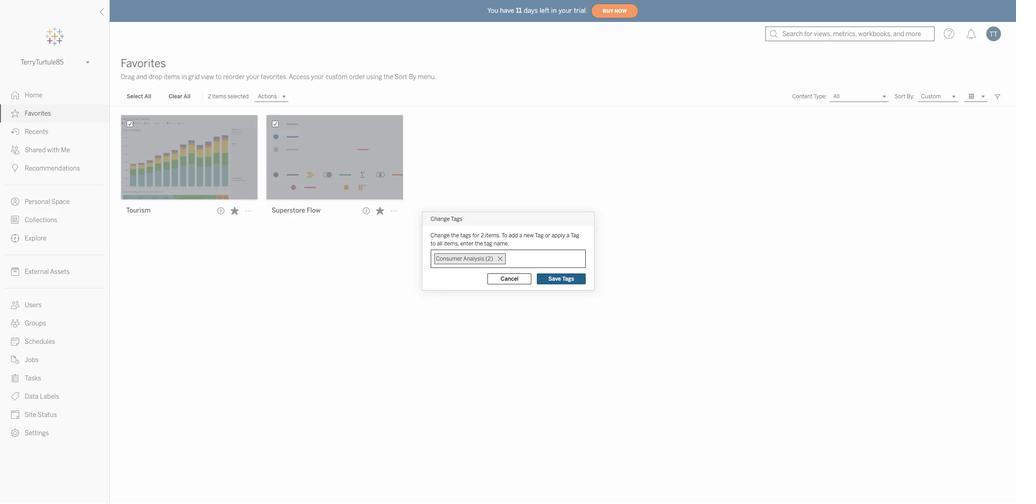 Task type: locate. For each thing, give the bounding box(es) containing it.
status
[[38, 411, 57, 419]]

0 vertical spatial sort
[[395, 73, 408, 81]]

consumer analysis (2) option
[[435, 254, 506, 265]]

home link
[[0, 86, 109, 104]]

tag left or
[[535, 232, 544, 239]]

your right access
[[311, 73, 324, 81]]

2 change from the top
[[431, 232, 450, 239]]

tags inside save tags button
[[563, 276, 575, 282]]

1 change from the top
[[431, 216, 450, 222]]

select
[[127, 93, 143, 100]]

menu.
[[418, 73, 437, 81]]

all
[[145, 93, 151, 100], [184, 93, 191, 100]]

items left selected on the top left of page
[[212, 93, 227, 100]]

shared with me link
[[0, 141, 109, 159]]

all right select
[[145, 93, 151, 100]]

1 vertical spatial favorites
[[25, 110, 51, 118]]

0 vertical spatial to
[[216, 73, 222, 81]]

1 vertical spatial the
[[451, 232, 460, 239]]

sort inside favorites drag and drop items in grid view to reorder your favorites. access your custom order using the sort by menu.
[[395, 73, 408, 81]]

sort
[[395, 73, 408, 81], [895, 93, 906, 100]]

groups
[[25, 320, 46, 328]]

a
[[520, 232, 523, 239], [567, 232, 570, 239]]

0 vertical spatial items
[[164, 73, 180, 81]]

tasks
[[25, 375, 41, 383]]

space
[[52, 198, 70, 206]]

1 horizontal spatial sort
[[895, 93, 906, 100]]

navigation panel element
[[0, 27, 109, 443]]

tags for save tags
[[563, 276, 575, 282]]

to
[[216, 73, 222, 81], [431, 241, 436, 247]]

the down for
[[475, 241, 483, 247]]

me
[[61, 146, 70, 154]]

tag
[[535, 232, 544, 239], [571, 232, 580, 239]]

collections link
[[0, 211, 109, 229]]

the up items,
[[451, 232, 460, 239]]

external assets
[[25, 268, 70, 276]]

1 horizontal spatial to
[[431, 241, 436, 247]]

users
[[25, 302, 42, 309]]

1 vertical spatial in
[[182, 73, 187, 81]]

to inside change the tags for 2 items. to add a new tag or apply a tag to all items, enter the tag name.
[[431, 241, 436, 247]]

0 horizontal spatial the
[[384, 73, 394, 81]]

the right using
[[384, 73, 394, 81]]

sort left by:
[[895, 93, 906, 100]]

you
[[488, 7, 499, 14]]

save
[[549, 276, 561, 282]]

save tags button
[[537, 274, 586, 285]]

to right view
[[216, 73, 222, 81]]

1 horizontal spatial in
[[552, 7, 557, 14]]

analysis
[[464, 256, 485, 262]]

a right the add at the right
[[520, 232, 523, 239]]

all right clear
[[184, 93, 191, 100]]

1 vertical spatial to
[[431, 241, 436, 247]]

1 horizontal spatial 2
[[481, 232, 484, 239]]

0 horizontal spatial items
[[164, 73, 180, 81]]

a right the apply
[[567, 232, 570, 239]]

change tags
[[431, 216, 463, 222]]

schedules link
[[0, 333, 109, 351]]

1 horizontal spatial the
[[451, 232, 460, 239]]

0 vertical spatial change
[[431, 216, 450, 222]]

0 horizontal spatial to
[[216, 73, 222, 81]]

1 vertical spatial 2
[[481, 232, 484, 239]]

in right left
[[552, 7, 557, 14]]

change for change tags
[[431, 216, 450, 222]]

apply
[[552, 232, 566, 239]]

favorites up recents
[[25, 110, 51, 118]]

drop
[[149, 73, 162, 81]]

2 items selected
[[208, 93, 249, 100]]

0 horizontal spatial all
[[145, 93, 151, 100]]

1 horizontal spatial favorites
[[121, 57, 166, 70]]

(2)
[[486, 256, 493, 262]]

items right drop
[[164, 73, 180, 81]]

tags up tags
[[451, 216, 463, 222]]

your
[[559, 7, 573, 14], [246, 73, 260, 81], [311, 73, 324, 81]]

in
[[552, 7, 557, 14], [182, 73, 187, 81]]

schedules
[[25, 338, 55, 346]]

view
[[201, 73, 214, 81]]

1 vertical spatial change
[[431, 232, 450, 239]]

in left grid
[[182, 73, 187, 81]]

2 all from the left
[[184, 93, 191, 100]]

using
[[367, 73, 383, 81]]

superstore flow
[[272, 207, 321, 215]]

buy now button
[[592, 4, 639, 18]]

collections
[[25, 216, 57, 224]]

favorites
[[121, 57, 166, 70], [25, 110, 51, 118]]

and
[[136, 73, 147, 81]]

main navigation. press the up and down arrow keys to access links. element
[[0, 86, 109, 443]]

jobs
[[25, 357, 39, 364]]

explore
[[25, 235, 47, 243]]

1 all from the left
[[145, 93, 151, 100]]

2 vertical spatial the
[[475, 241, 483, 247]]

to left all
[[431, 241, 436, 247]]

clear
[[169, 93, 183, 100]]

0 horizontal spatial tag
[[535, 232, 544, 239]]

users link
[[0, 296, 109, 314]]

0 vertical spatial in
[[552, 7, 557, 14]]

favorites inside favorites drag and drop items in grid view to reorder your favorites. access your custom order using the sort by menu.
[[121, 57, 166, 70]]

change the tags for 2 items. to add a new tag or apply a tag to all items, enter the tag name.
[[431, 232, 580, 247]]

1 vertical spatial sort
[[895, 93, 906, 100]]

items
[[164, 73, 180, 81], [212, 93, 227, 100]]

your right reorder
[[246, 73, 260, 81]]

save tags
[[549, 276, 575, 282]]

shared
[[25, 146, 46, 154]]

0 horizontal spatial in
[[182, 73, 187, 81]]

shared with me
[[25, 146, 70, 154]]

have
[[500, 7, 515, 14]]

0 horizontal spatial sort
[[395, 73, 408, 81]]

0 horizontal spatial a
[[520, 232, 523, 239]]

sort by:
[[895, 93, 916, 100]]

0 vertical spatial tags
[[451, 216, 463, 222]]

personal space link
[[0, 193, 109, 211]]

1 horizontal spatial items
[[212, 93, 227, 100]]

tags right save
[[563, 276, 575, 282]]

2 right for
[[481, 232, 484, 239]]

0 vertical spatial 2
[[208, 93, 211, 100]]

change for change the tags for 2 items. to add a new tag or apply a tag to all items, enter the tag name.
[[431, 232, 450, 239]]

favorites link
[[0, 104, 109, 123]]

0 horizontal spatial your
[[246, 73, 260, 81]]

change inside change the tags for 2 items. to add a new tag or apply a tag to all items, enter the tag name.
[[431, 232, 450, 239]]

recents
[[25, 128, 48, 136]]

0 vertical spatial favorites
[[121, 57, 166, 70]]

tag right the apply
[[571, 232, 580, 239]]

0 horizontal spatial favorites
[[25, 110, 51, 118]]

change
[[431, 216, 450, 222], [431, 232, 450, 239]]

1 horizontal spatial tag
[[571, 232, 580, 239]]

sort left by
[[395, 73, 408, 81]]

1 vertical spatial tags
[[563, 276, 575, 282]]

settings link
[[0, 424, 109, 443]]

recommendations
[[25, 165, 80, 173]]

1 horizontal spatial all
[[184, 93, 191, 100]]

content
[[793, 93, 813, 100]]

1 horizontal spatial a
[[567, 232, 570, 239]]

the
[[384, 73, 394, 81], [451, 232, 460, 239], [475, 241, 483, 247]]

by
[[409, 73, 417, 81]]

with
[[47, 146, 60, 154]]

favorites up "and"
[[121, 57, 166, 70]]

in inside favorites drag and drop items in grid view to reorder your favorites. access your custom order using the sort by menu.
[[182, 73, 187, 81]]

0 vertical spatial the
[[384, 73, 394, 81]]

your left trial.
[[559, 7, 573, 14]]

in for favorites
[[182, 73, 187, 81]]

1 horizontal spatial tags
[[563, 276, 575, 282]]

2 down view
[[208, 93, 211, 100]]

favorites inside favorites link
[[25, 110, 51, 118]]

0 horizontal spatial tags
[[451, 216, 463, 222]]



Task type: describe. For each thing, give the bounding box(es) containing it.
tag
[[485, 241, 493, 247]]

1 tag from the left
[[535, 232, 544, 239]]

new
[[524, 232, 534, 239]]

selected
[[228, 93, 249, 100]]

recommendations link
[[0, 159, 109, 178]]

by:
[[907, 93, 916, 100]]

superstore
[[272, 207, 305, 215]]

to
[[502, 232, 508, 239]]

order
[[349, 73, 365, 81]]

all
[[437, 241, 443, 247]]

2 a from the left
[[567, 232, 570, 239]]

data
[[25, 393, 39, 401]]

now
[[615, 8, 627, 14]]

groups link
[[0, 314, 109, 333]]

assets
[[50, 268, 70, 276]]

2 inside change the tags for 2 items. to add a new tag or apply a tag to all items, enter the tag name.
[[481, 232, 484, 239]]

tags
[[461, 232, 472, 239]]

access
[[289, 73, 310, 81]]

select all
[[127, 93, 151, 100]]

2 horizontal spatial the
[[475, 241, 483, 247]]

the inside favorites drag and drop items in grid view to reorder your favorites. access your custom order using the sort by menu.
[[384, 73, 394, 81]]

cancel button
[[488, 274, 532, 285]]

favorites.
[[261, 73, 288, 81]]

favorites drag and drop items in grid view to reorder your favorites. access your custom order using the sort by menu.
[[121, 57, 437, 81]]

personal
[[25, 198, 50, 206]]

items inside favorites drag and drop items in grid view to reorder your favorites. access your custom order using the sort by menu.
[[164, 73, 180, 81]]

recents link
[[0, 123, 109, 141]]

enter
[[461, 241, 474, 247]]

content type:
[[793, 93, 828, 100]]

data labels link
[[0, 388, 109, 406]]

add
[[509, 232, 519, 239]]

days
[[524, 7, 538, 14]]

site status link
[[0, 406, 109, 424]]

consumer analysis (2)
[[436, 256, 493, 262]]

1 vertical spatial items
[[212, 93, 227, 100]]

1 horizontal spatial your
[[311, 73, 324, 81]]

1 a from the left
[[520, 232, 523, 239]]

items,
[[444, 241, 459, 247]]

in for you
[[552, 7, 557, 14]]

consumer
[[436, 256, 463, 262]]

you have 11 days left in your trial.
[[488, 7, 588, 14]]

labels
[[40, 393, 59, 401]]

0 horizontal spatial 2
[[208, 93, 211, 100]]

clear all
[[169, 93, 191, 100]]

favorites for favorites
[[25, 110, 51, 118]]

items.
[[486, 232, 501, 239]]

or
[[545, 232, 551, 239]]

tasks link
[[0, 369, 109, 388]]

drag
[[121, 73, 135, 81]]

custom
[[326, 73, 348, 81]]

for
[[473, 232, 480, 239]]

2 tag from the left
[[571, 232, 580, 239]]

settings
[[25, 430, 49, 438]]

flow
[[307, 207, 321, 215]]

reorder
[[223, 73, 245, 81]]

clear all button
[[163, 91, 197, 102]]

external
[[25, 268, 49, 276]]

tags for change tags
[[451, 216, 463, 222]]

left
[[540, 7, 550, 14]]

change tags dialog
[[423, 212, 594, 290]]

explore link
[[0, 229, 109, 248]]

favorites for favorites drag and drop items in grid view to reorder your favorites. access your custom order using the sort by menu.
[[121, 57, 166, 70]]

all for clear all
[[184, 93, 191, 100]]

trial.
[[574, 7, 588, 14]]

external assets link
[[0, 263, 109, 281]]

change the tags for 2 items. to add a new tag or apply a tag to all items, enter the tag name. list box
[[431, 250, 586, 268]]

buy
[[603, 8, 614, 14]]

name.
[[494, 241, 510, 247]]

type:
[[814, 93, 828, 100]]

buy now
[[603, 8, 627, 14]]

to inside favorites drag and drop items in grid view to reorder your favorites. access your custom order using the sort by menu.
[[216, 73, 222, 81]]

site
[[25, 411, 36, 419]]

all for select all
[[145, 93, 151, 100]]

2 horizontal spatial your
[[559, 7, 573, 14]]

jobs link
[[0, 351, 109, 369]]

11
[[516, 7, 522, 14]]

grid
[[188, 73, 200, 81]]

site status
[[25, 411, 57, 419]]

cancel
[[501, 276, 519, 282]]

select all button
[[121, 91, 157, 102]]

personal space
[[25, 198, 70, 206]]



Task type: vqa. For each thing, say whether or not it's contained in the screenshot.
2nd null Detail image from the bottom of the page
no



